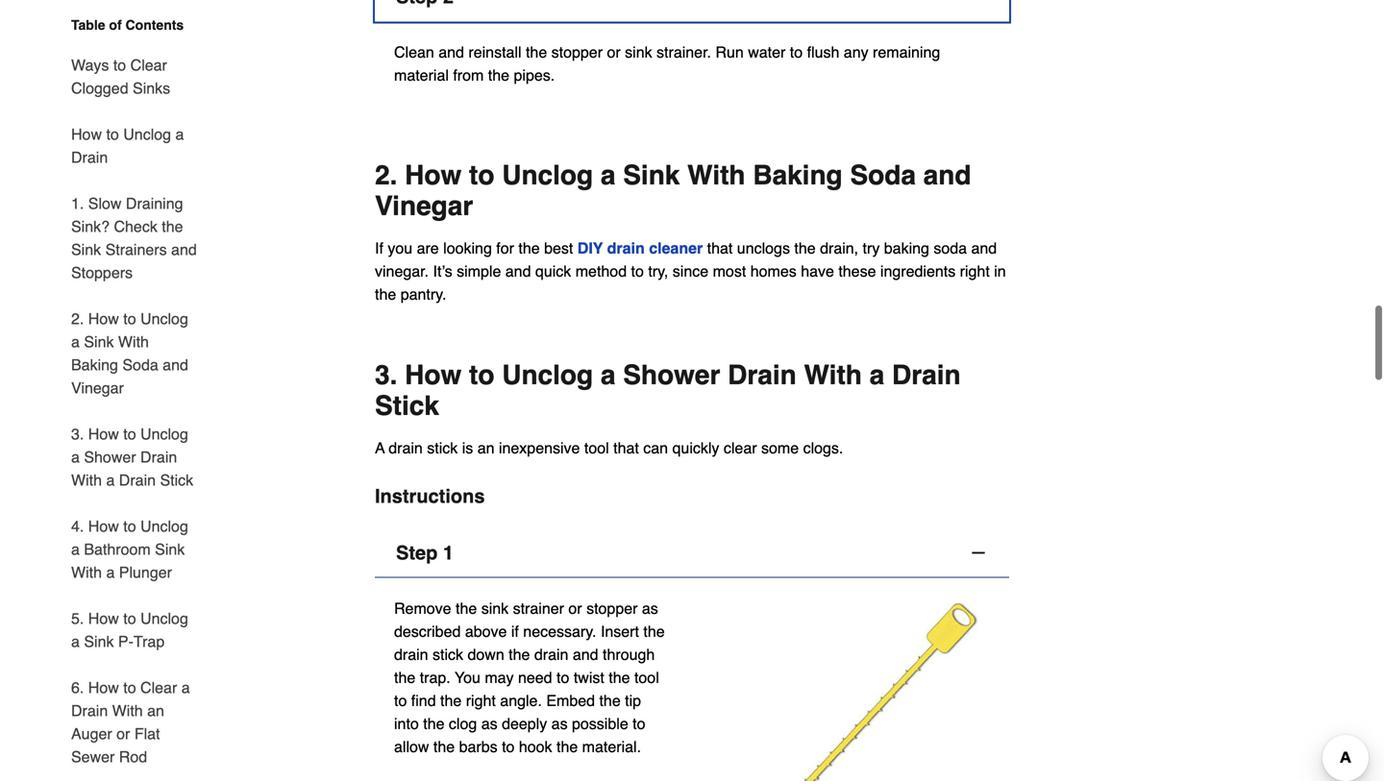 Task type: describe. For each thing, give the bounding box(es) containing it.
the down clog
[[434, 739, 455, 756]]

1 vertical spatial that
[[614, 440, 639, 457]]

1 horizontal spatial 3. how to unclog a shower drain with a drain stick
[[375, 360, 961, 422]]

the up have on the top right
[[795, 240, 816, 257]]

ways to clear clogged sinks
[[71, 56, 170, 97]]

a inside 6. how to clear a drain with an auger or flat sewer rod
[[181, 679, 190, 697]]

quick
[[536, 263, 571, 280]]

drain,
[[820, 240, 859, 257]]

clear inside 6. how to clear a drain with an auger or flat sewer rod
[[140, 679, 177, 697]]

insert
[[601, 623, 639, 641]]

how inside 4. how to unclog a bathroom sink with a plunger
[[88, 518, 119, 536]]

trap
[[134, 633, 165, 651]]

necessary.
[[523, 623, 597, 641]]

sink down 'stoppers'
[[84, 333, 114, 351]]

drain right a
[[389, 440, 423, 457]]

described
[[394, 623, 461, 641]]

barbs
[[459, 739, 498, 756]]

unclog up if you are looking for the best diy drain cleaner
[[502, 160, 593, 191]]

the down find
[[423, 716, 445, 733]]

5. how to unclog a sink p-trap
[[71, 610, 188, 651]]

1. slow draining sink? check the sink strainers and stoppers
[[71, 195, 197, 282]]

with down 'stoppers'
[[118, 333, 149, 351]]

to up looking
[[469, 160, 495, 191]]

strainer.
[[657, 43, 712, 61]]

have
[[801, 263, 835, 280]]

1. slow draining sink? check the sink strainers and stoppers link
[[71, 181, 200, 296]]

1
[[443, 542, 454, 565]]

a drain stick is an inexpensive tool that can quickly clear some clogs.
[[375, 440, 844, 457]]

1.
[[71, 195, 84, 213]]

best
[[544, 240, 573, 257]]

to down tip
[[633, 716, 646, 733]]

ways to clear clogged sinks link
[[71, 42, 200, 112]]

drain up method
[[607, 240, 645, 257]]

diy drain cleaner link
[[578, 240, 703, 257]]

soda
[[934, 240, 967, 257]]

to up is
[[469, 360, 495, 391]]

sink inside remove the sink strainer or stopper as described above if necessary. insert the drain stick down the drain and through the trap. you may need to twist the tool to find the right angle. embed the tip into the clog as deeply as possible to allow the barbs to hook the material.
[[481, 600, 509, 618]]

how to unclog a drain link
[[71, 112, 200, 181]]

flat
[[134, 726, 160, 743]]

sinks
[[133, 79, 170, 97]]

ingredients
[[881, 263, 956, 280]]

1 horizontal spatial 3.
[[375, 360, 397, 391]]

step
[[396, 542, 438, 565]]

deeply
[[502, 716, 547, 733]]

try,
[[648, 263, 669, 280]]

draining
[[126, 195, 183, 213]]

embed
[[546, 692, 595, 710]]

cleaner
[[649, 240, 703, 257]]

how down 'stoppers'
[[88, 310, 119, 328]]

reinstall
[[469, 43, 522, 61]]

to left hook
[[502, 739, 515, 756]]

homes
[[751, 263, 797, 280]]

clogs.
[[803, 440, 844, 457]]

instructions
[[375, 486, 485, 508]]

0 vertical spatial 2.
[[375, 160, 397, 191]]

allow
[[394, 739, 429, 756]]

tip
[[625, 692, 641, 710]]

plunger
[[119, 564, 172, 582]]

the inside 1. slow draining sink? check the sink strainers and stoppers
[[162, 218, 183, 236]]

a inside how to unclog a drain
[[175, 125, 184, 143]]

1 horizontal spatial an
[[478, 440, 495, 457]]

1 horizontal spatial 2. how to unclog a sink with baking soda and vinegar
[[375, 160, 972, 222]]

to inside ways to clear clogged sinks
[[113, 56, 126, 74]]

6. how to clear a drain with an auger or flat sewer rod
[[71, 679, 190, 766]]

4.
[[71, 518, 84, 536]]

auger
[[71, 726, 112, 743]]

remove the sink strainer or stopper as described above if necessary. insert the drain stick down the drain and through the trap. you may need to twist the tool to find the right angle. embed the tip into the clog as deeply as possible to allow the barbs to hook the material.
[[394, 600, 665, 756]]

2. how to unclog a sink with baking soda and vinegar inside table of contents element
[[71, 310, 188, 397]]

if
[[511, 623, 519, 641]]

sink inside clean and reinstall the stopper or sink strainer. run water to flush any remaining material from the pipes.
[[625, 43, 653, 61]]

drain inside 6. how to clear a drain with an auger or flat sewer rod
[[71, 702, 108, 720]]

3. how to unclog a shower drain with a drain stick link
[[71, 412, 200, 504]]

how up are
[[405, 160, 462, 191]]

and inside remove the sink strainer or stopper as described above if necessary. insert the drain stick down the drain and through the trap. you may need to twist the tool to find the right angle. embed the tip into the clog as deeply as possible to allow the barbs to hook the material.
[[573, 646, 599, 664]]

1 horizontal spatial stick
[[375, 391, 439, 422]]

2. inside table of contents element
[[71, 310, 84, 328]]

for
[[496, 240, 514, 257]]

find
[[411, 692, 436, 710]]

drain stick. image
[[692, 598, 990, 782]]

slow
[[88, 195, 122, 213]]

diy
[[578, 240, 603, 257]]

to inside '5. how to unclog a sink p-trap'
[[123, 610, 136, 628]]

with up cleaner
[[688, 160, 746, 191]]

or inside remove the sink strainer or stopper as described above if necessary. insert the drain stick down the drain and through the trap. you may need to twist the tool to find the right angle. embed the tip into the clog as deeply as possible to allow the barbs to hook the material.
[[569, 600, 582, 618]]

step 1
[[396, 542, 454, 565]]

you
[[388, 240, 413, 257]]

how to unclog a drain
[[71, 125, 184, 166]]

unclogs
[[737, 240, 790, 257]]

right inside remove the sink strainer or stopper as described above if necessary. insert the drain stick down the drain and through the trap. you may need to twist the tool to find the right angle. embed the tip into the clog as deeply as possible to allow the barbs to hook the material.
[[466, 692, 496, 710]]

to inside clean and reinstall the stopper or sink strainer. run water to flush any remaining material from the pipes.
[[790, 43, 803, 61]]

sink inside 1. slow draining sink? check the sink strainers and stoppers
[[71, 241, 101, 259]]

clog
[[449, 716, 477, 733]]

unclog inside 4. how to unclog a bathroom sink with a plunger
[[140, 518, 188, 536]]

looking
[[443, 240, 492, 257]]

strainers
[[105, 241, 167, 259]]

sink inside 4. how to unclog a bathroom sink with a plunger
[[155, 541, 185, 559]]

how down "2. how to unclog a sink with baking soda and vinegar" link
[[88, 425, 119, 443]]

0 vertical spatial shower
[[623, 360, 721, 391]]

since
[[673, 263, 709, 280]]

unclog inside how to unclog a drain
[[123, 125, 171, 143]]

ways
[[71, 56, 109, 74]]

2 horizontal spatial as
[[642, 600, 658, 618]]

material.
[[582, 739, 641, 756]]

in
[[994, 263, 1006, 280]]

flush
[[807, 43, 840, 61]]

an inside 6. how to clear a drain with an auger or flat sewer rod
[[147, 702, 164, 720]]

you
[[455, 669, 481, 687]]

and inside 1. slow draining sink? check the sink strainers and stoppers
[[171, 241, 197, 259]]

a
[[375, 440, 385, 457]]

stick inside remove the sink strainer or stopper as described above if necessary. insert the drain stick down the drain and through the trap. you may need to twist the tool to find the right angle. embed the tip into the clog as deeply as possible to allow the barbs to hook the material.
[[433, 646, 464, 664]]

0 vertical spatial soda
[[850, 160, 916, 191]]

are
[[417, 240, 439, 257]]

can
[[644, 440, 668, 457]]

rod
[[119, 749, 147, 766]]

sewer
[[71, 749, 115, 766]]

to inside 'that unclogs the drain, try baking soda and vinegar. it's simple and quick method to try, since most homes have these ingredients right in the pantry.'
[[631, 263, 644, 280]]

to inside "2. how to unclog a sink with baking soda and vinegar" link
[[123, 310, 136, 328]]

angle.
[[500, 692, 542, 710]]

unclog inside '5. how to unclog a sink p-trap'
[[140, 610, 188, 628]]

hook
[[519, 739, 552, 756]]

to inside 6. how to clear a drain with an auger or flat sewer rod
[[123, 679, 136, 697]]

sink?
[[71, 218, 110, 236]]

a inside '5. how to unclog a sink p-trap'
[[71, 633, 80, 651]]

stopper inside clean and reinstall the stopper or sink strainer. run water to flush any remaining material from the pipes.
[[552, 43, 603, 61]]

2. how to unclog a sink with baking soda and vinegar link
[[71, 296, 200, 412]]

down
[[468, 646, 505, 664]]



Task type: locate. For each thing, give the bounding box(es) containing it.
1 vertical spatial 2. how to unclog a sink with baking soda and vinegar
[[71, 310, 188, 397]]

or
[[607, 43, 621, 61], [569, 600, 582, 618], [116, 726, 130, 743]]

right left in
[[960, 263, 990, 280]]

0 horizontal spatial 2.
[[71, 310, 84, 328]]

to up bathroom
[[123, 518, 136, 536]]

as up barbs
[[481, 716, 498, 733]]

0 horizontal spatial that
[[614, 440, 639, 457]]

0 vertical spatial clear
[[130, 56, 167, 74]]

6.
[[71, 679, 84, 697]]

stick up a
[[375, 391, 439, 422]]

the up clog
[[440, 692, 462, 710]]

1 horizontal spatial baking
[[753, 160, 843, 191]]

and inside clean and reinstall the stopper or sink strainer. run water to flush any remaining material from the pipes.
[[439, 43, 464, 61]]

0 horizontal spatial an
[[147, 702, 164, 720]]

the down vinegar.
[[375, 286, 396, 304]]

0 horizontal spatial or
[[116, 726, 130, 743]]

baking
[[884, 240, 930, 257]]

stopper inside remove the sink strainer or stopper as described above if necessary. insert the drain stick down the drain and through the trap. you may need to twist the tool to find the right angle. embed the tip into the clog as deeply as possible to allow the barbs to hook the material.
[[587, 600, 638, 618]]

to left try,
[[631, 263, 644, 280]]

the right insert
[[644, 623, 665, 641]]

into
[[394, 716, 419, 733]]

0 vertical spatial sink
[[625, 43, 653, 61]]

2. how to unclog a sink with baking soda and vinegar down 'stoppers'
[[71, 310, 188, 397]]

1 vertical spatial stick
[[433, 646, 464, 664]]

possible
[[572, 716, 629, 733]]

need
[[518, 669, 553, 687]]

sink inside '5. how to unclog a sink p-trap'
[[84, 633, 114, 651]]

to left find
[[394, 692, 407, 710]]

is
[[462, 440, 473, 457]]

stick up 4. how to unclog a bathroom sink with a plunger link
[[160, 472, 193, 489]]

3. how to unclog a shower drain with a drain stick up 4.
[[71, 425, 193, 489]]

3.
[[375, 360, 397, 391], [71, 425, 84, 443]]

to inside how to unclog a drain
[[106, 125, 119, 143]]

with down bathroom
[[71, 564, 102, 582]]

1 horizontal spatial that
[[707, 240, 733, 257]]

soda up 3. how to unclog a shower drain with a drain stick link
[[122, 356, 158, 374]]

1 horizontal spatial as
[[552, 716, 568, 733]]

2. how to unclog a sink with baking soda and vinegar
[[375, 160, 972, 222], [71, 310, 188, 397]]

most
[[713, 263, 746, 280]]

0 vertical spatial 2. how to unclog a sink with baking soda and vinegar
[[375, 160, 972, 222]]

0 vertical spatial tool
[[585, 440, 609, 457]]

strainer
[[513, 600, 564, 618]]

or left strainer.
[[607, 43, 621, 61]]

0 vertical spatial right
[[960, 263, 990, 280]]

vinegar up 3. how to unclog a shower drain with a drain stick link
[[71, 379, 124, 397]]

the up "above"
[[456, 600, 477, 618]]

an up flat at the left bottom of the page
[[147, 702, 164, 720]]

0 horizontal spatial soda
[[122, 356, 158, 374]]

0 vertical spatial 3. how to unclog a shower drain with a drain stick
[[375, 360, 961, 422]]

sink up "above"
[[481, 600, 509, 618]]

vinegar up are
[[375, 191, 473, 222]]

the up find
[[394, 669, 416, 687]]

3. how to unclog a shower drain with a drain stick
[[375, 360, 961, 422], [71, 425, 193, 489]]

1 vertical spatial 2.
[[71, 310, 84, 328]]

table of contents element
[[56, 15, 200, 782]]

as
[[642, 600, 658, 618], [481, 716, 498, 733], [552, 716, 568, 733]]

if
[[375, 240, 384, 257]]

tool right inexpensive
[[585, 440, 609, 457]]

0 horizontal spatial baking
[[71, 356, 118, 374]]

as up through
[[642, 600, 658, 618]]

1 vertical spatial baking
[[71, 356, 118, 374]]

shower inside table of contents element
[[84, 449, 136, 466]]

5.
[[71, 610, 84, 628]]

0 vertical spatial stopper
[[552, 43, 603, 61]]

how down pantry.
[[405, 360, 462, 391]]

how inside '5. how to unclog a sink p-trap'
[[88, 610, 119, 628]]

to up 'p-'
[[123, 610, 136, 628]]

pantry.
[[401, 286, 447, 304]]

quickly
[[673, 440, 720, 457]]

material
[[394, 67, 449, 84]]

an right is
[[478, 440, 495, 457]]

soda inside table of contents element
[[122, 356, 158, 374]]

1 horizontal spatial soda
[[850, 160, 916, 191]]

the up pipes.
[[526, 43, 547, 61]]

table of contents
[[71, 17, 184, 33]]

soda up try
[[850, 160, 916, 191]]

drain down described at the left bottom of the page
[[394, 646, 428, 664]]

twist
[[574, 669, 605, 687]]

to left flush
[[790, 43, 803, 61]]

sink down sink?
[[71, 241, 101, 259]]

inexpensive
[[499, 440, 580, 457]]

a
[[175, 125, 184, 143], [601, 160, 616, 191], [71, 333, 80, 351], [601, 360, 616, 391], [870, 360, 885, 391], [71, 449, 80, 466], [106, 472, 115, 489], [71, 541, 80, 559], [106, 564, 115, 582], [71, 633, 80, 651], [181, 679, 190, 697]]

0 vertical spatial vinegar
[[375, 191, 473, 222]]

1 vertical spatial vinegar
[[71, 379, 124, 397]]

drain
[[607, 240, 645, 257], [389, 440, 423, 457], [394, 646, 428, 664], [534, 646, 569, 664]]

unclog down the sinks
[[123, 125, 171, 143]]

1 vertical spatial 3. how to unclog a shower drain with a drain stick
[[71, 425, 193, 489]]

some
[[762, 440, 799, 457]]

0 vertical spatial baking
[[753, 160, 843, 191]]

baking up unclogs
[[753, 160, 843, 191]]

how right 6.
[[88, 679, 119, 697]]

how down clogged
[[71, 125, 102, 143]]

stick left is
[[427, 440, 458, 457]]

pipes.
[[514, 67, 555, 84]]

that left can at the bottom of the page
[[614, 440, 639, 457]]

table
[[71, 17, 105, 33]]

0 horizontal spatial vinegar
[[71, 379, 124, 397]]

0 horizontal spatial 2. how to unclog a sink with baking soda and vinegar
[[71, 310, 188, 397]]

with up 4.
[[71, 472, 102, 489]]

unclog inside 3. how to unclog a shower drain with a drain stick link
[[140, 425, 188, 443]]

step 1 button
[[375, 530, 1010, 579]]

0 horizontal spatial stick
[[160, 472, 193, 489]]

stick inside table of contents element
[[160, 472, 193, 489]]

2 horizontal spatial or
[[607, 43, 621, 61]]

if you are looking for the best diy drain cleaner
[[375, 240, 703, 257]]

0 horizontal spatial right
[[466, 692, 496, 710]]

it's
[[433, 263, 453, 280]]

0 horizontal spatial sink
[[481, 600, 509, 618]]

sink up plunger
[[155, 541, 185, 559]]

sink up the diy drain cleaner link
[[623, 160, 680, 191]]

0 horizontal spatial shower
[[84, 449, 136, 466]]

shower up 4.
[[84, 449, 136, 466]]

3. up a
[[375, 360, 397, 391]]

with
[[688, 160, 746, 191], [118, 333, 149, 351], [804, 360, 862, 391], [71, 472, 102, 489], [71, 564, 102, 582], [112, 702, 143, 720]]

1 vertical spatial clear
[[140, 679, 177, 697]]

or inside clean and reinstall the stopper or sink strainer. run water to flush any remaining material from the pipes.
[[607, 43, 621, 61]]

clean and reinstall the stopper or sink strainer. run water to flush any remaining material from the pipes.
[[394, 43, 941, 84]]

1 horizontal spatial 2.
[[375, 160, 397, 191]]

shower up can at the bottom of the page
[[623, 360, 721, 391]]

with up flat at the left bottom of the page
[[112, 702, 143, 720]]

6. how to clear a drain with an auger or flat sewer rod link
[[71, 665, 200, 781]]

vinegar.
[[375, 263, 429, 280]]

drain inside how to unclog a drain
[[71, 149, 108, 166]]

3. how to unclog a shower drain with a drain stick up can at the bottom of the page
[[375, 360, 961, 422]]

1 vertical spatial shower
[[84, 449, 136, 466]]

unclog down "2. how to unclog a sink with baking soda and vinegar" link
[[140, 425, 188, 443]]

clogged
[[71, 79, 128, 97]]

1 horizontal spatial or
[[569, 600, 582, 618]]

2 vertical spatial or
[[116, 726, 130, 743]]

stoppers
[[71, 264, 133, 282]]

or inside 6. how to clear a drain with an auger or flat sewer rod
[[116, 726, 130, 743]]

check
[[114, 218, 158, 236]]

that up most
[[707, 240, 733, 257]]

with up 'clogs.'
[[804, 360, 862, 391]]

2. how to unclog a sink with baking soda and vinegar up cleaner
[[375, 160, 972, 222]]

the down if on the left of the page
[[509, 646, 530, 664]]

0 vertical spatial stick
[[375, 391, 439, 422]]

0 vertical spatial or
[[607, 43, 621, 61]]

unclog up trap
[[140, 610, 188, 628]]

may
[[485, 669, 514, 687]]

to right ways
[[113, 56, 126, 74]]

unclog up inexpensive
[[502, 360, 593, 391]]

to down 'p-'
[[123, 679, 136, 697]]

to down "2. how to unclog a sink with baking soda and vinegar" link
[[123, 425, 136, 443]]

how inside how to unclog a drain
[[71, 125, 102, 143]]

baking inside table of contents element
[[71, 356, 118, 374]]

tool
[[585, 440, 609, 457], [635, 669, 659, 687]]

water
[[748, 43, 786, 61]]

0 vertical spatial 3.
[[375, 360, 397, 391]]

clean
[[394, 43, 434, 61]]

how right 4.
[[88, 518, 119, 536]]

stopper
[[552, 43, 603, 61], [587, 600, 638, 618]]

the left tip
[[600, 692, 621, 710]]

that unclogs the drain, try baking soda and vinegar. it's simple and quick method to try, since most homes have these ingredients right in the pantry.
[[375, 240, 1006, 304]]

the right for
[[519, 240, 540, 257]]

unclog down 'strainers'
[[140, 310, 188, 328]]

sink left strainer.
[[625, 43, 653, 61]]

1 horizontal spatial sink
[[625, 43, 653, 61]]

stick up trap.
[[433, 646, 464, 664]]

1 horizontal spatial tool
[[635, 669, 659, 687]]

remaining
[[873, 43, 941, 61]]

minus image
[[969, 544, 989, 563]]

or up necessary.
[[569, 600, 582, 618]]

1 vertical spatial stopper
[[587, 600, 638, 618]]

1 vertical spatial 3.
[[71, 425, 84, 443]]

clear down trap
[[140, 679, 177, 697]]

method
[[576, 263, 627, 280]]

to down clogged
[[106, 125, 119, 143]]

1 vertical spatial right
[[466, 692, 496, 710]]

4. how to unclog a bathroom sink with a plunger link
[[71, 504, 200, 596]]

2. down 'stoppers'
[[71, 310, 84, 328]]

tool up tip
[[635, 669, 659, 687]]

stopper up insert
[[587, 600, 638, 618]]

above
[[465, 623, 507, 641]]

3. inside table of contents element
[[71, 425, 84, 443]]

unclog up plunger
[[140, 518, 188, 536]]

p-
[[118, 633, 134, 651]]

1 vertical spatial or
[[569, 600, 582, 618]]

1 vertical spatial tool
[[635, 669, 659, 687]]

stopper up pipes.
[[552, 43, 603, 61]]

that inside 'that unclogs the drain, try baking soda and vinegar. it's simple and quick method to try, since most homes have these ingredients right in the pantry.'
[[707, 240, 733, 257]]

to inside 4. how to unclog a bathroom sink with a plunger
[[123, 518, 136, 536]]

1 vertical spatial stick
[[160, 472, 193, 489]]

the down draining on the left of the page
[[162, 218, 183, 236]]

to down 'stoppers'
[[123, 310, 136, 328]]

0 horizontal spatial 3.
[[71, 425, 84, 443]]

0 horizontal spatial tool
[[585, 440, 609, 457]]

vinegar inside table of contents element
[[71, 379, 124, 397]]

1 horizontal spatial shower
[[623, 360, 721, 391]]

to inside 3. how to unclog a shower drain with a drain stick link
[[123, 425, 136, 443]]

3. up 4.
[[71, 425, 84, 443]]

how inside 6. how to clear a drain with an auger or flat sewer rod
[[88, 679, 119, 697]]

trap.
[[420, 669, 451, 687]]

baking
[[753, 160, 843, 191], [71, 356, 118, 374]]

contents
[[126, 17, 184, 33]]

0 vertical spatial that
[[707, 240, 733, 257]]

right down you
[[466, 692, 496, 710]]

the right hook
[[557, 739, 578, 756]]

clear inside ways to clear clogged sinks
[[130, 56, 167, 74]]

0 vertical spatial stick
[[427, 440, 458, 457]]

1 vertical spatial an
[[147, 702, 164, 720]]

0 horizontal spatial 3. how to unclog a shower drain with a drain stick
[[71, 425, 193, 489]]

with inside 6. how to clear a drain with an auger or flat sewer rod
[[112, 702, 143, 720]]

these
[[839, 263, 876, 280]]

2. up if
[[375, 160, 397, 191]]

as down embed
[[552, 716, 568, 733]]

right inside 'that unclogs the drain, try baking soda and vinegar. it's simple and quick method to try, since most homes have these ingredients right in the pantry.'
[[960, 263, 990, 280]]

3. how to unclog a shower drain with a drain stick inside 3. how to unclog a shower drain with a drain stick link
[[71, 425, 193, 489]]

5. how to unclog a sink p-trap link
[[71, 596, 200, 665]]

bathroom
[[84, 541, 151, 559]]

tool inside remove the sink strainer or stopper as described above if necessary. insert the drain stick down the drain and through the trap. you may need to twist the tool to find the right angle. embed the tip into the clog as deeply as possible to allow the barbs to hook the material.
[[635, 669, 659, 687]]

or left flat at the left bottom of the page
[[116, 726, 130, 743]]

an
[[478, 440, 495, 457], [147, 702, 164, 720]]

sink left 'p-'
[[84, 633, 114, 651]]

unclog inside "2. how to unclog a sink with baking soda and vinegar" link
[[140, 310, 188, 328]]

stick
[[375, 391, 439, 422], [160, 472, 193, 489]]

with inside 4. how to unclog a bathroom sink with a plunger
[[71, 564, 102, 582]]

1 vertical spatial sink
[[481, 600, 509, 618]]

try
[[863, 240, 880, 257]]

1 horizontal spatial vinegar
[[375, 191, 473, 222]]

how right 5.
[[88, 610, 119, 628]]

0 horizontal spatial as
[[481, 716, 498, 733]]

baking down 'stoppers'
[[71, 356, 118, 374]]

drain down necessary.
[[534, 646, 569, 664]]

run
[[716, 43, 744, 61]]

0 vertical spatial an
[[478, 440, 495, 457]]

how
[[71, 125, 102, 143], [405, 160, 462, 191], [88, 310, 119, 328], [405, 360, 462, 391], [88, 425, 119, 443], [88, 518, 119, 536], [88, 610, 119, 628], [88, 679, 119, 697]]

the down through
[[609, 669, 630, 687]]

the down reinstall
[[488, 67, 510, 84]]

clear
[[724, 440, 757, 457]]

stick
[[427, 440, 458, 457], [433, 646, 464, 664]]

1 vertical spatial soda
[[122, 356, 158, 374]]

1 horizontal spatial right
[[960, 263, 990, 280]]

clear up the sinks
[[130, 56, 167, 74]]

soda
[[850, 160, 916, 191], [122, 356, 158, 374]]

simple
[[457, 263, 501, 280]]

to up embed
[[557, 669, 570, 687]]

from
[[453, 67, 484, 84]]



Task type: vqa. For each thing, say whether or not it's contained in the screenshot.
Unclog inside 5. how to unclog a sink p-trap
yes



